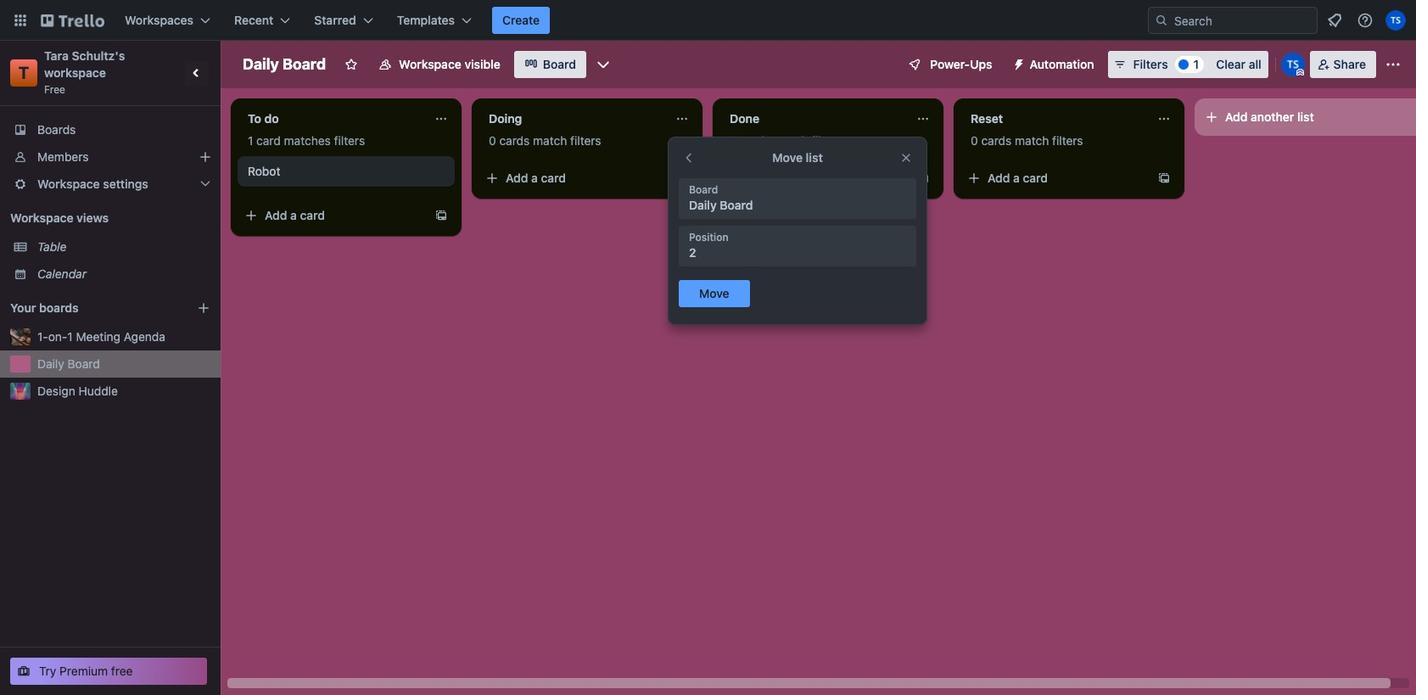 Task type: vqa. For each thing, say whether or not it's contained in the screenshot.
third 0 from right
yes



Task type: locate. For each thing, give the bounding box(es) containing it.
3 match from the left
[[1015, 133, 1049, 148]]

add a card button for reset
[[961, 165, 1151, 192]]

1 vertical spatial daily
[[689, 198, 717, 212]]

0
[[489, 133, 496, 148], [730, 133, 737, 148], [971, 133, 978, 148]]

workspace inside button
[[399, 57, 461, 71]]

0 cards match filters down the reset text field
[[971, 133, 1083, 148]]

1 horizontal spatial 0
[[730, 133, 737, 148]]

add a card for to do
[[265, 208, 325, 222]]

add for to do
[[265, 208, 287, 222]]

create button
[[492, 7, 550, 34]]

boards
[[39, 300, 79, 315]]

workspaces
[[125, 13, 194, 27]]

workspace
[[399, 57, 461, 71], [37, 177, 100, 191], [10, 210, 73, 225]]

create from template… image
[[434, 209, 448, 222]]

power-ups button
[[896, 51, 1003, 78]]

0 horizontal spatial daily board
[[37, 356, 100, 371]]

2 horizontal spatial 0 cards match filters
[[971, 133, 1083, 148]]

match
[[533, 133, 567, 148], [774, 133, 808, 148], [1015, 133, 1049, 148]]

back to home image
[[41, 7, 104, 34]]

visible
[[465, 57, 500, 71]]

filters down the doing text field
[[570, 133, 601, 148]]

this member is an admin of this board. image
[[1296, 69, 1304, 76]]

agenda
[[124, 329, 165, 344]]

1 0 cards match filters from the left
[[489, 133, 601, 148]]

boards
[[37, 122, 76, 137]]

add inside button
[[1225, 109, 1248, 124]]

star or unstar board image
[[345, 58, 358, 71]]

recent
[[234, 13, 274, 27]]

2 create from template… image from the left
[[917, 171, 930, 185]]

add down done
[[747, 171, 769, 185]]

add a card button down robot 'link' at the top
[[238, 202, 428, 229]]

2 horizontal spatial daily
[[689, 198, 717, 212]]

a
[[531, 171, 538, 185], [772, 171, 779, 185], [1013, 171, 1020, 185], [290, 208, 297, 222]]

open information menu image
[[1357, 12, 1374, 29]]

workspace for workspace settings
[[37, 177, 100, 191]]

add a card down the move
[[747, 171, 807, 185]]

primary element
[[0, 0, 1416, 41]]

3 filters from the left
[[811, 133, 842, 148]]

move
[[772, 150, 803, 165]]

1 match from the left
[[533, 133, 567, 148]]

meeting
[[76, 329, 120, 344]]

1 0 from the left
[[489, 133, 496, 148]]

0 horizontal spatial cards
[[499, 133, 530, 148]]

settings
[[103, 177, 148, 191]]

board link
[[514, 51, 586, 78]]

card down the reset text field
[[1023, 171, 1048, 185]]

add a card button down the reset text field
[[961, 165, 1151, 192]]

1 card matches filters
[[248, 133, 365, 148]]

try
[[39, 664, 56, 678]]

cards
[[499, 133, 530, 148], [740, 133, 771, 148], [981, 133, 1012, 148]]

workspace inside dropdown button
[[37, 177, 100, 191]]

To do text field
[[238, 105, 424, 132]]

filters for to do
[[334, 133, 365, 148]]

0 cards match filters
[[489, 133, 601, 148], [730, 133, 842, 148], [971, 133, 1083, 148]]

add a card button
[[479, 165, 669, 192], [720, 165, 910, 192], [961, 165, 1151, 192], [238, 202, 428, 229]]

workspace down the members
[[37, 177, 100, 191]]

daily board inside text field
[[243, 55, 326, 73]]

0 horizontal spatial 0
[[489, 133, 496, 148]]

0 vertical spatial list
[[1298, 109, 1314, 124]]

card down move list
[[782, 171, 807, 185]]

workspace
[[44, 65, 106, 80]]

1 horizontal spatial 0 cards match filters
[[730, 133, 842, 148]]

2 horizontal spatial create from template… image
[[1158, 171, 1171, 185]]

1 horizontal spatial 1
[[248, 133, 253, 148]]

cards down doing
[[499, 133, 530, 148]]

2 filters from the left
[[570, 133, 601, 148]]

0 vertical spatial 1
[[1194, 57, 1199, 71]]

workspace down templates dropdown button
[[399, 57, 461, 71]]

cards down reset at the top
[[981, 133, 1012, 148]]

filters
[[334, 133, 365, 148], [570, 133, 601, 148], [811, 133, 842, 148], [1052, 133, 1083, 148]]

daily inside text field
[[243, 55, 279, 73]]

automation button
[[1006, 51, 1105, 78]]

design huddle
[[37, 384, 118, 398]]

daily
[[243, 55, 279, 73], [689, 198, 717, 212], [37, 356, 64, 371]]

0 vertical spatial daily board
[[243, 55, 326, 73]]

0 for doing
[[489, 133, 496, 148]]

clear all button
[[1209, 51, 1268, 78]]

0 down doing
[[489, 133, 496, 148]]

Doing text field
[[479, 105, 665, 132]]

tara schultz's workspace link
[[44, 48, 128, 80]]

0 cards match filters up the move
[[730, 133, 842, 148]]

workspace visible
[[399, 57, 500, 71]]

create from template… image
[[676, 171, 689, 185], [917, 171, 930, 185], [1158, 171, 1171, 185]]

doing
[[489, 111, 522, 126]]

add down doing
[[506, 171, 528, 185]]

0 vertical spatial workspace
[[399, 57, 461, 71]]

filters down the reset text field
[[1052, 133, 1083, 148]]

daily down 'recent' popup button
[[243, 55, 279, 73]]

0 horizontal spatial 0 cards match filters
[[489, 133, 601, 148]]

create from template… image for done
[[917, 171, 930, 185]]

show menu image
[[1385, 56, 1402, 73]]

card for reset
[[1023, 171, 1048, 185]]

daily board
[[243, 55, 326, 73], [37, 356, 100, 371]]

match up the move
[[774, 133, 808, 148]]

Board name text field
[[234, 51, 334, 78]]

add a card
[[506, 171, 566, 185], [747, 171, 807, 185], [988, 171, 1048, 185], [265, 208, 325, 222]]

create
[[502, 13, 540, 27]]

0 cards match filters down the doing text field
[[489, 133, 601, 148]]

filters down the done text field
[[811, 133, 842, 148]]

3 create from template… image from the left
[[1158, 171, 1171, 185]]

to do
[[248, 111, 279, 126]]

3 cards from the left
[[981, 133, 1012, 148]]

2 horizontal spatial cards
[[981, 133, 1012, 148]]

add a card down doing
[[506, 171, 566, 185]]

2 0 cards match filters from the left
[[730, 133, 842, 148]]

daily inside board daily board
[[689, 198, 717, 212]]

cards down done
[[740, 133, 771, 148]]

add a card for done
[[747, 171, 807, 185]]

board
[[283, 55, 326, 73], [543, 57, 576, 71], [689, 183, 718, 196], [720, 198, 753, 212], [67, 356, 100, 371]]

list right another
[[1298, 109, 1314, 124]]

a down the move
[[772, 171, 779, 185]]

3 0 cards match filters from the left
[[971, 133, 1083, 148]]

card
[[256, 133, 281, 148], [541, 171, 566, 185], [782, 171, 807, 185], [1023, 171, 1048, 185], [300, 208, 325, 222]]

1 horizontal spatial cards
[[740, 133, 771, 148]]

card down robot 'link' at the top
[[300, 208, 325, 222]]

workspace settings button
[[0, 171, 221, 198]]

design huddle link
[[37, 383, 210, 400]]

1 vertical spatial 1
[[248, 133, 253, 148]]

0 horizontal spatial 1
[[67, 329, 73, 344]]

add down reset at the top
[[988, 171, 1010, 185]]

1
[[1194, 57, 1199, 71], [248, 133, 253, 148], [67, 329, 73, 344]]

clear all
[[1216, 57, 1262, 71]]

0 horizontal spatial create from template… image
[[676, 171, 689, 185]]

0 horizontal spatial list
[[806, 150, 823, 165]]

0 down done
[[730, 133, 737, 148]]

1 horizontal spatial daily board
[[243, 55, 326, 73]]

2 match from the left
[[774, 133, 808, 148]]

filters down to do text box
[[334, 133, 365, 148]]

1 left clear
[[1194, 57, 1199, 71]]

board inside daily board text field
[[283, 55, 326, 73]]

premium
[[60, 664, 108, 678]]

card down do
[[256, 133, 281, 148]]

boards link
[[0, 116, 221, 143]]

list right the move
[[806, 150, 823, 165]]

0 down reset at the top
[[971, 133, 978, 148]]

add left another
[[1225, 109, 1248, 124]]

add a card button down the doing text field
[[479, 165, 669, 192]]

1 vertical spatial list
[[806, 150, 823, 165]]

4 filters from the left
[[1052, 133, 1083, 148]]

daily board down 'recent' popup button
[[243, 55, 326, 73]]

add
[[1225, 109, 1248, 124], [506, 171, 528, 185], [747, 171, 769, 185], [988, 171, 1010, 185], [265, 208, 287, 222]]

1 cards from the left
[[499, 133, 530, 148]]

table
[[37, 239, 67, 254]]

0 vertical spatial daily
[[243, 55, 279, 73]]

1 filters from the left
[[334, 133, 365, 148]]

match down the doing text field
[[533, 133, 567, 148]]

0 horizontal spatial match
[[533, 133, 567, 148]]

add a card down reset at the top
[[988, 171, 1048, 185]]

power-ups
[[930, 57, 992, 71]]

cards for doing
[[499, 133, 530, 148]]

add board image
[[197, 301, 210, 315]]

add down robot
[[265, 208, 287, 222]]

tara schultz (taraschultz7) image
[[1281, 53, 1305, 76]]

add a card button for doing
[[479, 165, 669, 192]]

add a card button down the done text field
[[720, 165, 910, 192]]

Reset text field
[[961, 105, 1147, 132]]

automation
[[1030, 57, 1094, 71]]

sm image
[[1006, 51, 1030, 75]]

schultz's
[[72, 48, 125, 63]]

your
[[10, 300, 36, 315]]

daily board up the design huddle
[[37, 356, 100, 371]]

a down the reset text field
[[1013, 171, 1020, 185]]

daily up position
[[689, 198, 717, 212]]

a down the doing text field
[[531, 171, 538, 185]]

3 0 from the left
[[971, 133, 978, 148]]

1 down to in the left top of the page
[[248, 133, 253, 148]]

2 horizontal spatial match
[[1015, 133, 1049, 148]]

1 horizontal spatial list
[[1298, 109, 1314, 124]]

2 vertical spatial workspace
[[10, 210, 73, 225]]

power-
[[930, 57, 970, 71]]

workspace up table
[[10, 210, 73, 225]]

1 horizontal spatial match
[[774, 133, 808, 148]]

your boards
[[10, 300, 79, 315]]

a down robot 'link' at the top
[[290, 208, 297, 222]]

add for doing
[[506, 171, 528, 185]]

2 vertical spatial daily
[[37, 356, 64, 371]]

None submit
[[679, 280, 750, 307]]

daily up the "design"
[[37, 356, 64, 371]]

1 vertical spatial workspace
[[37, 177, 100, 191]]

add a card down robot
[[265, 208, 325, 222]]

match down the reset text field
[[1015, 133, 1049, 148]]

2 0 from the left
[[730, 133, 737, 148]]

share button
[[1310, 51, 1376, 78]]

do
[[264, 111, 279, 126]]

2 cards from the left
[[740, 133, 771, 148]]

0 for done
[[730, 133, 737, 148]]

Done text field
[[720, 105, 906, 132]]

2 horizontal spatial 1
[[1194, 57, 1199, 71]]

1 horizontal spatial create from template… image
[[917, 171, 930, 185]]

1 horizontal spatial daily
[[243, 55, 279, 73]]

card down the doing text field
[[541, 171, 566, 185]]

members link
[[0, 143, 221, 171]]

add a card for reset
[[988, 171, 1048, 185]]

1 right 1-
[[67, 329, 73, 344]]

list
[[1298, 109, 1314, 124], [806, 150, 823, 165]]

1 create from template… image from the left
[[676, 171, 689, 185]]

workspace views
[[10, 210, 109, 225]]

2 horizontal spatial 0
[[971, 133, 978, 148]]



Task type: describe. For each thing, give the bounding box(es) containing it.
workspace visible button
[[368, 51, 511, 78]]

2 vertical spatial 1
[[67, 329, 73, 344]]

tara schultz (taraschultz7) image
[[1386, 10, 1406, 31]]

tara schultz's workspace free
[[44, 48, 128, 96]]

0 cards match filters for reset
[[971, 133, 1083, 148]]

1-on-1 meeting agenda
[[37, 329, 165, 344]]

1 vertical spatial daily board
[[37, 356, 100, 371]]

move list
[[772, 150, 823, 165]]

t
[[18, 63, 29, 82]]

match for done
[[774, 133, 808, 148]]

try premium free
[[39, 664, 133, 678]]

huddle
[[79, 384, 118, 398]]

card for to do
[[300, 208, 325, 222]]

design
[[37, 384, 75, 398]]

another
[[1251, 109, 1294, 124]]

board daily board
[[689, 183, 753, 212]]

calendar link
[[37, 266, 210, 283]]

filters
[[1133, 57, 1168, 71]]

position 2
[[689, 231, 729, 260]]

free
[[111, 664, 133, 678]]

cards for done
[[740, 133, 771, 148]]

0 horizontal spatial daily
[[37, 356, 64, 371]]

templates
[[397, 13, 455, 27]]

add another list button
[[1195, 98, 1416, 136]]

match for doing
[[533, 133, 567, 148]]

create from template… image for doing
[[676, 171, 689, 185]]

workspaces button
[[115, 7, 221, 34]]

filters for done
[[811, 133, 842, 148]]

free
[[44, 83, 65, 96]]

board inside "daily board" link
[[67, 356, 100, 371]]

1-on-1 meeting agenda link
[[37, 328, 210, 345]]

table link
[[37, 238, 210, 255]]

on-
[[48, 329, 67, 344]]

add a card button for to do
[[238, 202, 428, 229]]

a for reset
[[1013, 171, 1020, 185]]

create from template… image for reset
[[1158, 171, 1171, 185]]

a for done
[[772, 171, 779, 185]]

1 for 1 card matches filters
[[248, 133, 253, 148]]

filters for doing
[[570, 133, 601, 148]]

templates button
[[387, 7, 482, 34]]

2
[[689, 245, 696, 260]]

done
[[730, 111, 760, 126]]

starred
[[314, 13, 356, 27]]

a for to do
[[290, 208, 297, 222]]

1 for 1
[[1194, 57, 1199, 71]]

to
[[248, 111, 261, 126]]

your boards with 3 items element
[[10, 298, 171, 318]]

try premium free button
[[10, 658, 207, 685]]

Search field
[[1169, 8, 1317, 33]]

all
[[1249, 57, 1262, 71]]

matches
[[284, 133, 331, 148]]

robot link
[[248, 163, 445, 180]]

add for reset
[[988, 171, 1010, 185]]

views
[[76, 210, 109, 225]]

robot
[[248, 164, 280, 178]]

0 for reset
[[971, 133, 978, 148]]

1-
[[37, 329, 48, 344]]

list inside button
[[1298, 109, 1314, 124]]

ups
[[970, 57, 992, 71]]

tara
[[44, 48, 69, 63]]

workspace for workspace visible
[[399, 57, 461, 71]]

members
[[37, 149, 89, 164]]

0 cards match filters for doing
[[489, 133, 601, 148]]

customize views image
[[595, 56, 612, 73]]

workspace settings
[[37, 177, 148, 191]]

0 notifications image
[[1325, 10, 1345, 31]]

add a card for doing
[[506, 171, 566, 185]]

card for doing
[[541, 171, 566, 185]]

calendar
[[37, 266, 87, 281]]

position
[[689, 231, 729, 244]]

cards for reset
[[981, 133, 1012, 148]]

a for doing
[[531, 171, 538, 185]]

starred button
[[304, 7, 383, 34]]

add for done
[[747, 171, 769, 185]]

match for reset
[[1015, 133, 1049, 148]]

t link
[[10, 59, 37, 87]]

reset
[[971, 111, 1003, 126]]

search image
[[1155, 14, 1169, 27]]

share
[[1334, 57, 1366, 71]]

clear
[[1216, 57, 1246, 71]]

add another list
[[1225, 109, 1314, 124]]

workspace for workspace views
[[10, 210, 73, 225]]

add a card button for done
[[720, 165, 910, 192]]

filters for reset
[[1052, 133, 1083, 148]]

recent button
[[224, 7, 301, 34]]

workspace navigation collapse icon image
[[185, 61, 209, 85]]

card for done
[[782, 171, 807, 185]]

daily board link
[[37, 356, 210, 373]]

0 cards match filters for done
[[730, 133, 842, 148]]



